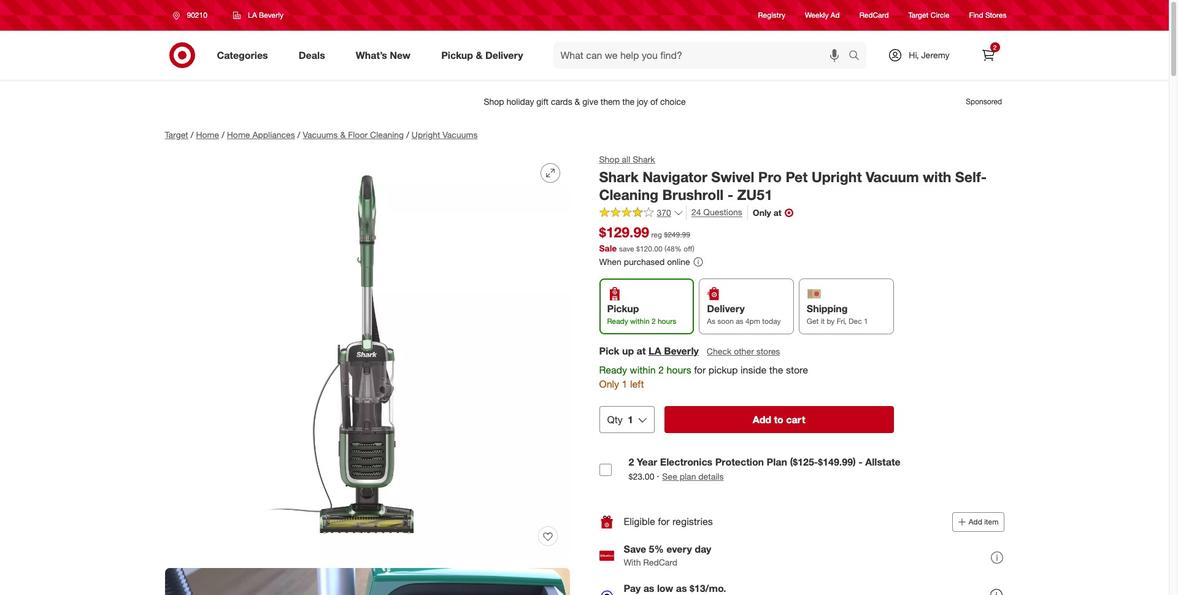 Task type: describe. For each thing, give the bounding box(es) containing it.
advertisement region
[[155, 87, 1014, 117]]

add item
[[969, 517, 999, 527]]

stores
[[757, 346, 781, 357]]

0 vertical spatial only
[[753, 207, 772, 218]]

la inside dropdown button
[[248, 10, 257, 20]]

2 year electronics protection plan ($125-$149.99) - allstate $23.00 · see plan details
[[629, 456, 901, 482]]

navigator
[[643, 168, 708, 185]]

1 inside ready within 2 hours for pickup inside the store only 1 left
[[622, 378, 628, 390]]

delivery inside "link"
[[486, 49, 523, 61]]

ad
[[831, 11, 840, 20]]

48
[[667, 244, 675, 254]]

($125-
[[790, 456, 819, 468]]

find stores
[[970, 11, 1007, 20]]

registry link
[[759, 10, 786, 21]]

add to cart button
[[665, 406, 894, 433]]

as
[[707, 317, 716, 326]]

shop all shark shark navigator swivel pro pet upright vacuum with self- cleaning brushroll - zu51
[[599, 154, 987, 203]]

purchased
[[624, 257, 665, 267]]

image gallery element
[[165, 153, 570, 595]]

jeremy
[[922, 50, 950, 60]]

soon
[[718, 317, 734, 326]]

with
[[624, 558, 641, 568]]

new
[[390, 49, 411, 61]]

1 / from the left
[[191, 130, 194, 140]]

pickup ready within 2 hours
[[607, 303, 677, 326]]

pickup for &
[[441, 49, 473, 61]]

as for low
[[676, 583, 687, 595]]

within inside ready within 2 hours for pickup inside the store only 1 left
[[630, 364, 656, 376]]

ready within 2 hours for pickup inside the store only 1 left
[[599, 364, 809, 390]]

find
[[970, 11, 984, 20]]

dec
[[849, 317, 862, 326]]

target for target / home / home appliances / vacuums & floor cleaning / upright vacuums
[[165, 130, 188, 140]]

save
[[620, 244, 635, 254]]

other
[[734, 346, 754, 357]]

by
[[827, 317, 835, 326]]

hours inside pickup ready within 2 hours
[[658, 317, 677, 326]]

2 down the stores
[[994, 44, 997, 51]]

)
[[693, 244, 695, 254]]

find stores link
[[970, 10, 1007, 21]]

allstate
[[866, 456, 901, 468]]

24
[[692, 207, 701, 218]]

pay
[[624, 583, 641, 595]]

categories link
[[207, 42, 283, 69]]

4pm
[[746, 317, 761, 326]]

2 link
[[975, 42, 1002, 69]]

all
[[622, 154, 631, 165]]

off
[[684, 244, 693, 254]]

0 vertical spatial redcard
[[860, 11, 889, 20]]

pick up at la beverly
[[599, 345, 699, 357]]

within inside pickup ready within 2 hours
[[630, 317, 650, 326]]

check other stores
[[707, 346, 781, 357]]

2 home from the left
[[227, 130, 250, 140]]

check other stores button
[[707, 345, 781, 359]]

(
[[665, 244, 667, 254]]

see
[[663, 471, 678, 482]]

4 / from the left
[[407, 130, 409, 140]]

brushroll
[[663, 186, 724, 203]]

la beverly button
[[225, 4, 292, 26]]

add for add to cart
[[753, 414, 772, 426]]

what's new
[[356, 49, 411, 61]]

save 5% every day with redcard
[[624, 543, 712, 568]]

add for add item
[[969, 517, 983, 527]]

details
[[699, 471, 724, 482]]

redcard link
[[860, 10, 889, 21]]

floor
[[348, 130, 368, 140]]

appliances
[[253, 130, 295, 140]]

reg
[[652, 230, 662, 240]]

only inside ready within 2 hours for pickup inside the store only 1 left
[[599, 378, 619, 390]]

check
[[707, 346, 732, 357]]

$129.99
[[599, 224, 650, 241]]

left
[[630, 378, 644, 390]]

0 vertical spatial at
[[774, 207, 782, 218]]

pro
[[759, 168, 782, 185]]

0 vertical spatial shark
[[633, 154, 655, 165]]

90210
[[187, 10, 207, 20]]

registry
[[759, 11, 786, 20]]

save
[[624, 543, 647, 556]]

weekly ad link
[[805, 10, 840, 21]]

370
[[657, 207, 672, 218]]

pickup & delivery link
[[431, 42, 539, 69]]

hi,
[[909, 50, 919, 60]]

$23.00
[[629, 471, 655, 482]]

shipping get it by fri, dec 1
[[807, 303, 868, 326]]

pet
[[786, 168, 808, 185]]

weekly
[[805, 11, 829, 20]]

0 horizontal spatial for
[[658, 516, 670, 528]]

$13/mo.
[[690, 583, 727, 595]]

$
[[637, 244, 640, 254]]

add to cart
[[753, 414, 806, 426]]

·
[[657, 470, 660, 482]]

pickup
[[709, 364, 738, 376]]

when purchased online
[[599, 257, 690, 267]]

3 / from the left
[[298, 130, 300, 140]]

hours inside ready within 2 hours for pickup inside the store only 1 left
[[667, 364, 692, 376]]

for inside ready within 2 hours for pickup inside the store only 1 left
[[694, 364, 706, 376]]

cleaning inside shop all shark shark navigator swivel pro pet upright vacuum with self- cleaning brushroll - zu51
[[599, 186, 659, 203]]

0 horizontal spatial as
[[644, 583, 655, 595]]

qty 1
[[607, 414, 633, 426]]

home link
[[196, 130, 219, 140]]

cart
[[787, 414, 806, 426]]

2 inside 2 year electronics protection plan ($125-$149.99) - allstate $23.00 · see plan details
[[629, 456, 634, 468]]

- inside shop all shark shark navigator swivel pro pet upright vacuum with self- cleaning brushroll - zu51
[[728, 186, 734, 203]]

electronics
[[660, 456, 713, 468]]

2 vacuums from the left
[[443, 130, 478, 140]]

swivel
[[712, 168, 755, 185]]

370 link
[[599, 206, 684, 221]]



Task type: locate. For each thing, give the bounding box(es) containing it.
%
[[675, 244, 682, 254]]

1 horizontal spatial as
[[676, 583, 687, 595]]

shark navigator swivel pro pet upright vacuum with self-cleaning brushroll - zu51, 1 of 11 image
[[165, 153, 570, 559]]

vacuum
[[866, 168, 919, 185]]

ready up the pick
[[607, 317, 628, 326]]

1 vertical spatial hours
[[667, 364, 692, 376]]

day
[[695, 543, 712, 556]]

add
[[753, 414, 772, 426], [969, 517, 983, 527]]

1 right qty
[[628, 414, 633, 426]]

1 horizontal spatial delivery
[[707, 303, 745, 315]]

home right home 'link'
[[227, 130, 250, 140]]

home appliances link
[[227, 130, 295, 140]]

0 vertical spatial upright
[[412, 130, 440, 140]]

1 vertical spatial &
[[340, 130, 346, 140]]

$249.99
[[664, 230, 691, 240]]

pickup & delivery
[[441, 49, 523, 61]]

sale
[[599, 243, 617, 254]]

0 horizontal spatial at
[[637, 345, 646, 357]]

pickup inside pickup ready within 2 hours
[[607, 303, 639, 315]]

eligible for registries
[[624, 516, 713, 528]]

1 home from the left
[[196, 130, 219, 140]]

1 vertical spatial target
[[165, 130, 188, 140]]

up
[[622, 345, 634, 357]]

deals link
[[288, 42, 341, 69]]

1 horizontal spatial pickup
[[607, 303, 639, 315]]

as right the 'low'
[[676, 583, 687, 595]]

shark
[[633, 154, 655, 165], [599, 168, 639, 185]]

0 vertical spatial for
[[694, 364, 706, 376]]

1 vertical spatial cleaning
[[599, 186, 659, 203]]

$129.99 reg $249.99 sale save $ 120.00 ( 48 % off )
[[599, 224, 695, 254]]

1 vertical spatial redcard
[[644, 558, 678, 568]]

beverly up ready within 2 hours for pickup inside the store only 1 left
[[664, 345, 699, 357]]

24 questions
[[692, 207, 743, 218]]

2 / from the left
[[222, 130, 225, 140]]

2 vertical spatial 1
[[628, 414, 633, 426]]

1 vertical spatial only
[[599, 378, 619, 390]]

/ left the upright vacuums 'link'
[[407, 130, 409, 140]]

for right eligible
[[658, 516, 670, 528]]

add item button
[[953, 512, 1005, 532]]

ready down the pick
[[599, 364, 627, 376]]

1 horizontal spatial -
[[859, 456, 863, 468]]

0 vertical spatial target
[[909, 11, 929, 20]]

low
[[657, 583, 674, 595]]

2 horizontal spatial as
[[736, 317, 744, 326]]

0 horizontal spatial cleaning
[[370, 130, 404, 140]]

upright
[[412, 130, 440, 140], [812, 168, 862, 185]]

2 left year
[[629, 456, 634, 468]]

delivery inside delivery as soon as 4pm today
[[707, 303, 745, 315]]

la right up
[[649, 345, 662, 357]]

1 vertical spatial shark
[[599, 168, 639, 185]]

redcard
[[860, 11, 889, 20], [644, 558, 678, 568]]

home right target link
[[196, 130, 219, 140]]

2
[[994, 44, 997, 51], [652, 317, 656, 326], [659, 364, 664, 376], [629, 456, 634, 468]]

ready inside pickup ready within 2 hours
[[607, 317, 628, 326]]

weekly ad
[[805, 11, 840, 20]]

shark down all
[[599, 168, 639, 185]]

0 horizontal spatial upright
[[412, 130, 440, 140]]

/ right appliances
[[298, 130, 300, 140]]

la
[[248, 10, 257, 20], [649, 345, 662, 357]]

as left the 'low'
[[644, 583, 655, 595]]

2 up pick up at la beverly
[[652, 317, 656, 326]]

target left home 'link'
[[165, 130, 188, 140]]

0 vertical spatial pickup
[[441, 49, 473, 61]]

- down swivel
[[728, 186, 734, 203]]

1 horizontal spatial &
[[476, 49, 483, 61]]

cleaning right floor
[[370, 130, 404, 140]]

1 horizontal spatial redcard
[[860, 11, 889, 20]]

0 vertical spatial within
[[630, 317, 650, 326]]

pay as low as $13/mo.
[[624, 583, 727, 595]]

0 vertical spatial ready
[[607, 317, 628, 326]]

$149.99)
[[819, 456, 856, 468]]

add left "to"
[[753, 414, 772, 426]]

redcard down 5%
[[644, 558, 678, 568]]

add left 'item'
[[969, 517, 983, 527]]

shipping
[[807, 303, 848, 315]]

1 vertical spatial add
[[969, 517, 983, 527]]

shop
[[599, 154, 620, 165]]

questions
[[704, 207, 743, 218]]

- inside 2 year electronics protection plan ($125-$149.99) - allstate $23.00 · see plan details
[[859, 456, 863, 468]]

1 vertical spatial for
[[658, 516, 670, 528]]

0 horizontal spatial home
[[196, 130, 219, 140]]

1 vertical spatial -
[[859, 456, 863, 468]]

0 vertical spatial hours
[[658, 317, 677, 326]]

at down the pro
[[774, 207, 782, 218]]

delivery as soon as 4pm today
[[707, 303, 781, 326]]

-
[[728, 186, 734, 203], [859, 456, 863, 468]]

cleaning
[[370, 130, 404, 140], [599, 186, 659, 203]]

1 horizontal spatial vacuums
[[443, 130, 478, 140]]

target left circle
[[909, 11, 929, 20]]

redcard right ad
[[860, 11, 889, 20]]

0 horizontal spatial beverly
[[259, 10, 284, 20]]

online
[[667, 257, 690, 267]]

la up categories 'link' on the top
[[248, 10, 257, 20]]

delivery
[[486, 49, 523, 61], [707, 303, 745, 315]]

1 horizontal spatial beverly
[[664, 345, 699, 357]]

for left pickup
[[694, 364, 706, 376]]

0 horizontal spatial pickup
[[441, 49, 473, 61]]

0 horizontal spatial target
[[165, 130, 188, 140]]

plan
[[767, 456, 788, 468]]

pickup up up
[[607, 303, 639, 315]]

1 horizontal spatial home
[[227, 130, 250, 140]]

/ left home 'link'
[[191, 130, 194, 140]]

1 inside shipping get it by fri, dec 1
[[864, 317, 868, 326]]

0 horizontal spatial &
[[340, 130, 346, 140]]

categories
[[217, 49, 268, 61]]

what's new link
[[345, 42, 426, 69]]

0 vertical spatial beverly
[[259, 10, 284, 20]]

target
[[909, 11, 929, 20], [165, 130, 188, 140]]

hours up la beverly button
[[658, 317, 677, 326]]

1 horizontal spatial for
[[694, 364, 706, 376]]

as for soon
[[736, 317, 744, 326]]

0 horizontal spatial la
[[248, 10, 257, 20]]

1 horizontal spatial la
[[649, 345, 662, 357]]

0 horizontal spatial only
[[599, 378, 619, 390]]

deals
[[299, 49, 325, 61]]

0 horizontal spatial redcard
[[644, 558, 678, 568]]

0 vertical spatial cleaning
[[370, 130, 404, 140]]

1 vertical spatial delivery
[[707, 303, 745, 315]]

year
[[637, 456, 658, 468]]

5%
[[649, 543, 664, 556]]

2 inside pickup ready within 2 hours
[[652, 317, 656, 326]]

1 vertical spatial pickup
[[607, 303, 639, 315]]

la beverly
[[248, 10, 284, 20]]

0 horizontal spatial vacuums
[[303, 130, 338, 140]]

0 horizontal spatial -
[[728, 186, 734, 203]]

with
[[923, 168, 952, 185]]

qty
[[607, 414, 623, 426]]

2 inside ready within 2 hours for pickup inside the store only 1 left
[[659, 364, 664, 376]]

1 vacuums from the left
[[303, 130, 338, 140]]

&
[[476, 49, 483, 61], [340, 130, 346, 140]]

redcard inside save 5% every day with redcard
[[644, 558, 678, 568]]

0 horizontal spatial add
[[753, 414, 772, 426]]

la beverly button
[[649, 344, 699, 359]]

registries
[[673, 516, 713, 528]]

1 vertical spatial 1
[[622, 378, 628, 390]]

upright inside shop all shark shark navigator swivel pro pet upright vacuum with self- cleaning brushroll - zu51
[[812, 168, 862, 185]]

1 horizontal spatial at
[[774, 207, 782, 218]]

& inside "link"
[[476, 49, 483, 61]]

0 vertical spatial la
[[248, 10, 257, 20]]

only left left
[[599, 378, 619, 390]]

1 right dec
[[864, 317, 868, 326]]

inside
[[741, 364, 767, 376]]

1 left left
[[622, 378, 628, 390]]

get
[[807, 317, 819, 326]]

90210 button
[[165, 4, 220, 26]]

ready inside ready within 2 hours for pickup inside the store only 1 left
[[599, 364, 627, 376]]

2 down la beverly button
[[659, 364, 664, 376]]

0 vertical spatial 1
[[864, 317, 868, 326]]

as left 4pm on the right bottom
[[736, 317, 744, 326]]

0 vertical spatial delivery
[[486, 49, 523, 61]]

/ right home 'link'
[[222, 130, 225, 140]]

cleaning up "370" "link"
[[599, 186, 659, 203]]

only down zu51
[[753, 207, 772, 218]]

at right up
[[637, 345, 646, 357]]

pickup for ready
[[607, 303, 639, 315]]

pick
[[599, 345, 620, 357]]

self-
[[956, 168, 987, 185]]

0 vertical spatial &
[[476, 49, 483, 61]]

upright vacuums link
[[412, 130, 478, 140]]

1 horizontal spatial only
[[753, 207, 772, 218]]

pickup inside pickup & delivery "link"
[[441, 49, 473, 61]]

1 vertical spatial beverly
[[664, 345, 699, 357]]

1 horizontal spatial cleaning
[[599, 186, 659, 203]]

hours
[[658, 317, 677, 326], [667, 364, 692, 376]]

beverly up categories 'link' on the top
[[259, 10, 284, 20]]

1 vertical spatial at
[[637, 345, 646, 357]]

within up left
[[630, 364, 656, 376]]

None checkbox
[[599, 464, 612, 477]]

1 vertical spatial la
[[649, 345, 662, 357]]

pickup
[[441, 49, 473, 61], [607, 303, 639, 315]]

1 horizontal spatial upright
[[812, 168, 862, 185]]

shark right all
[[633, 154, 655, 165]]

circle
[[931, 11, 950, 20]]

see plan details button
[[663, 471, 724, 483]]

only at
[[753, 207, 782, 218]]

1 horizontal spatial target
[[909, 11, 929, 20]]

0 vertical spatial add
[[753, 414, 772, 426]]

0 vertical spatial -
[[728, 186, 734, 203]]

target circle
[[909, 11, 950, 20]]

every
[[667, 543, 692, 556]]

- left allstate
[[859, 456, 863, 468]]

hours down la beverly button
[[667, 364, 692, 376]]

120.00
[[640, 244, 663, 254]]

target for target circle
[[909, 11, 929, 20]]

stores
[[986, 11, 1007, 20]]

as
[[736, 317, 744, 326], [644, 583, 655, 595], [676, 583, 687, 595]]

1 horizontal spatial add
[[969, 517, 983, 527]]

plan
[[680, 471, 696, 482]]

What can we help you find? suggestions appear below search field
[[553, 42, 852, 69]]

pickup right new
[[441, 49, 473, 61]]

1 vertical spatial upright
[[812, 168, 862, 185]]

beverly inside dropdown button
[[259, 10, 284, 20]]

1 vertical spatial within
[[630, 364, 656, 376]]

0 horizontal spatial delivery
[[486, 49, 523, 61]]

as inside delivery as soon as 4pm today
[[736, 317, 744, 326]]

within up pick up at la beverly
[[630, 317, 650, 326]]

1 vertical spatial ready
[[599, 364, 627, 376]]



Task type: vqa. For each thing, say whether or not it's contained in the screenshot.
Qty 1
yes



